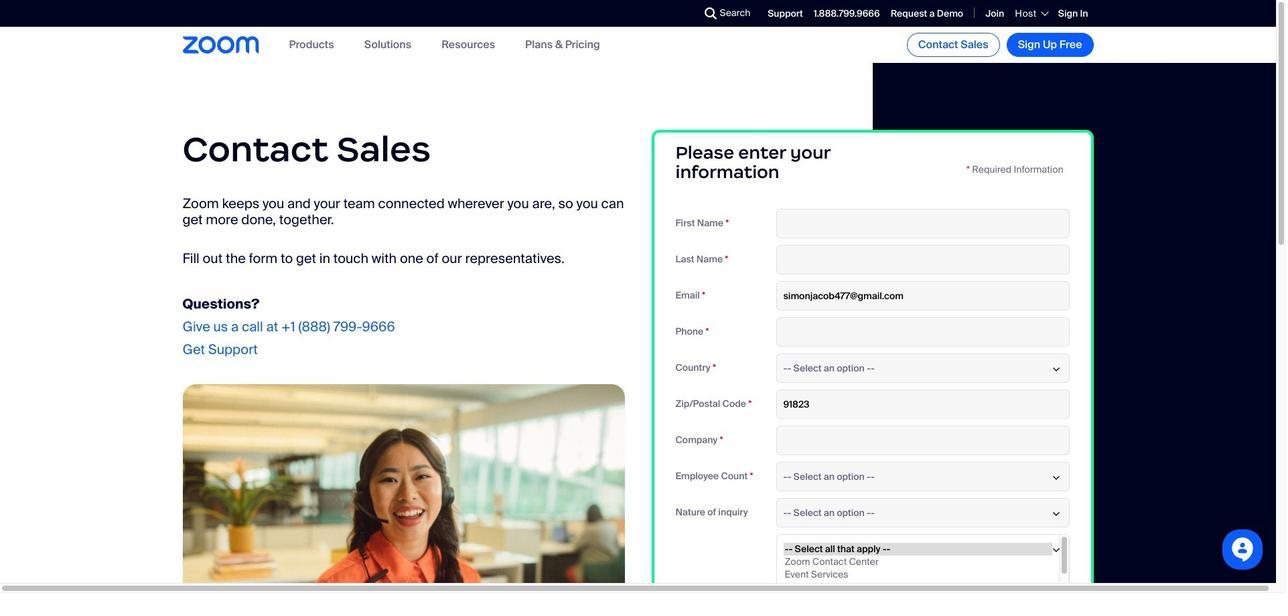 Task type: describe. For each thing, give the bounding box(es) containing it.
email@yourcompany.com text field
[[776, 281, 1070, 311]]

customer support agent image
[[183, 384, 625, 594]]



Task type: vqa. For each thing, say whether or not it's contained in the screenshot.
Search image
yes



Task type: locate. For each thing, give the bounding box(es) containing it.
None search field
[[656, 3, 708, 24]]

None text field
[[776, 390, 1070, 419], [776, 426, 1070, 455], [776, 390, 1070, 419], [776, 426, 1070, 455]]

search image
[[705, 7, 717, 19], [705, 7, 717, 19]]

None text field
[[776, 209, 1070, 238], [776, 245, 1070, 275], [776, 317, 1070, 347], [776, 209, 1070, 238], [776, 245, 1070, 275], [776, 317, 1070, 347]]

zoom logo image
[[183, 36, 259, 53]]



